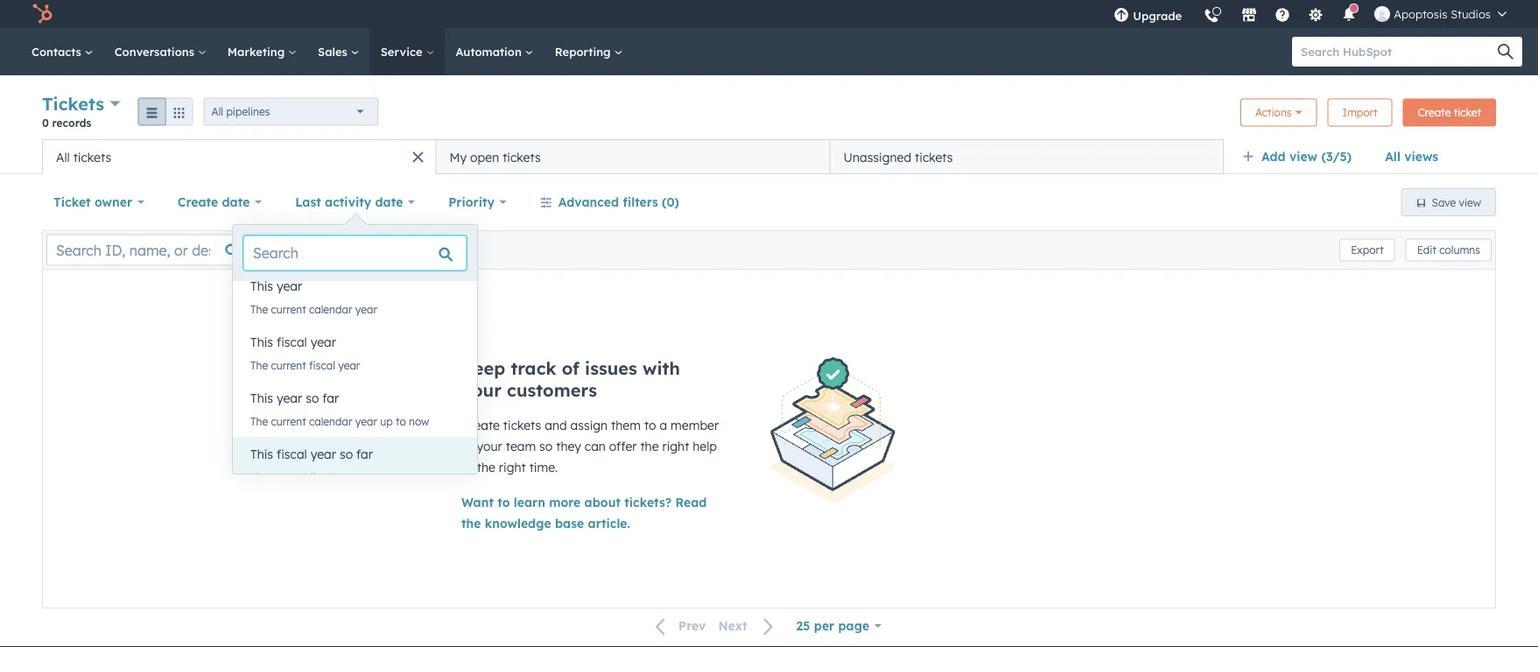 Task type: describe. For each thing, give the bounding box(es) containing it.
current inside this year the current calendar year
[[271, 303, 306, 316]]

the inside this fiscal year so far the current fiscal year up to now
[[250, 471, 268, 484]]

marketplaces button
[[1232, 0, 1268, 28]]

this year so far the current calendar year up to now
[[250, 391, 429, 428]]

edit columns
[[1418, 243, 1481, 257]]

article.
[[588, 516, 631, 531]]

advanced
[[559, 194, 619, 210]]

calendar inside the this year so far the current calendar year up to now
[[309, 415, 352, 428]]

help
[[693, 439, 717, 454]]

pagination navigation
[[646, 615, 785, 638]]

all views link
[[1374, 139, 1451, 174]]

keep track of issues with your customers
[[462, 357, 680, 401]]

service
[[381, 44, 426, 59]]

25 per page
[[797, 618, 870, 634]]

1 date from the left
[[222, 194, 250, 210]]

unassigned
[[844, 149, 912, 165]]

prev button
[[646, 615, 712, 638]]

add view (3/5) button
[[1231, 139, 1374, 174]]

now inside this fiscal year so far the current fiscal year up to now
[[392, 471, 412, 484]]

this for this year so far
[[250, 391, 273, 406]]

time.
[[530, 460, 558, 475]]

(3/5)
[[1322, 149, 1352, 164]]

service link
[[370, 28, 445, 75]]

owner
[[95, 194, 132, 210]]

help image
[[1275, 8, 1291, 24]]

view for save
[[1460, 196, 1482, 209]]

list box containing this year
[[233, 269, 477, 493]]

upgrade
[[1133, 8, 1183, 23]]

create ticket button
[[1404, 99, 1497, 127]]

this for this fiscal year so far
[[250, 447, 273, 462]]

export
[[1352, 243, 1384, 257]]

per
[[814, 618, 835, 634]]

of inside keep track of issues with your customers
[[562, 357, 580, 379]]

create ticket
[[1419, 106, 1482, 119]]

this year button
[[233, 269, 477, 304]]

import button
[[1328, 99, 1393, 127]]

actions
[[1256, 106, 1292, 119]]

view for add
[[1290, 149, 1318, 164]]

current inside this fiscal year so far the current fiscal year up to now
[[271, 471, 306, 484]]

tickets for all tickets
[[73, 149, 111, 165]]

issues
[[585, 357, 637, 379]]

customers
[[507, 379, 597, 401]]

unassigned tickets
[[844, 149, 953, 165]]

far inside this fiscal year so far the current fiscal year up to now
[[357, 447, 373, 462]]

notifications button
[[1335, 0, 1365, 28]]

columns
[[1440, 243, 1481, 257]]

now inside the this year so far the current calendar year up to now
[[409, 415, 429, 428]]

so inside create tickets and assign them to a member of your team so they can offer the right help at the right time.
[[540, 439, 553, 454]]

25 per page button
[[785, 609, 893, 644]]

a
[[660, 418, 667, 433]]

member
[[671, 418, 719, 433]]

edit
[[1418, 243, 1437, 257]]

tickets for unassigned tickets
[[915, 149, 953, 165]]

pipelines
[[226, 105, 270, 118]]

contacts link
[[21, 28, 104, 75]]

last activity date button
[[284, 185, 427, 220]]

this year the current calendar year
[[250, 279, 377, 316]]

hubspot link
[[21, 4, 66, 25]]

ticket
[[1455, 106, 1482, 119]]

create tickets and assign them to a member of your team so they can offer the right help at the right time.
[[462, 418, 719, 475]]

export button
[[1340, 239, 1396, 261]]

to inside this fiscal year so far the current fiscal year up to now
[[379, 471, 389, 484]]

tickets banner
[[42, 91, 1497, 139]]

Search search field
[[243, 236, 467, 271]]

more
[[549, 495, 581, 510]]

open
[[470, 149, 499, 165]]

up inside this fiscal year so far the current fiscal year up to now
[[363, 471, 376, 484]]

far inside the this year so far the current calendar year up to now
[[323, 391, 339, 406]]

my open tickets button
[[436, 139, 830, 174]]

hubspot image
[[32, 4, 53, 25]]

your inside create tickets and assign them to a member of your team so they can offer the right help at the right time.
[[477, 439, 503, 454]]

all pipelines button
[[204, 98, 379, 126]]

tara schultz image
[[1375, 6, 1391, 22]]

of inside create tickets and assign them to a member of your team so they can offer the right help at the right time.
[[462, 439, 473, 454]]

the inside this year the current calendar year
[[250, 303, 268, 316]]

all pipelines
[[212, 105, 270, 118]]

calling icon button
[[1197, 2, 1227, 28]]

upgrade image
[[1114, 8, 1130, 24]]

tickets?
[[625, 495, 672, 510]]

my
[[450, 149, 467, 165]]

can
[[585, 439, 606, 454]]

read
[[676, 495, 707, 510]]

advanced filters (0)
[[559, 194, 680, 210]]

all tickets
[[56, 149, 111, 165]]

conversations
[[114, 44, 198, 59]]

create date
[[178, 194, 250, 210]]

with
[[643, 357, 680, 379]]

reporting
[[555, 44, 614, 59]]

1 vertical spatial the
[[477, 460, 496, 475]]

import
[[1343, 106, 1378, 119]]

this for this fiscal year
[[250, 335, 273, 350]]

1 horizontal spatial right
[[663, 439, 690, 454]]

filters
[[623, 194, 658, 210]]



Task type: vqa. For each thing, say whether or not it's contained in the screenshot.
(October
no



Task type: locate. For each thing, give the bounding box(es) containing it.
settings image
[[1309, 8, 1324, 24]]

priority button
[[437, 185, 518, 220]]

2 horizontal spatial so
[[540, 439, 553, 454]]

this
[[250, 279, 273, 294], [250, 335, 273, 350], [250, 391, 273, 406], [250, 447, 273, 462]]

4 this from the top
[[250, 447, 273, 462]]

to up 'this fiscal year so far' button
[[396, 415, 406, 428]]

2 current from the top
[[271, 359, 306, 372]]

this year so far button
[[233, 381, 477, 416]]

want
[[462, 495, 494, 510]]

base
[[555, 516, 584, 531]]

the inside the this year so far the current calendar year up to now
[[250, 415, 268, 428]]

2 horizontal spatial create
[[1419, 106, 1452, 119]]

so inside this fiscal year so far the current fiscal year up to now
[[340, 447, 353, 462]]

1 vertical spatial your
[[477, 439, 503, 454]]

of up 'at'
[[462, 439, 473, 454]]

(0)
[[662, 194, 680, 210]]

to inside want to learn more about tickets? read the knowledge base article.
[[498, 495, 510, 510]]

now left 'at'
[[392, 471, 412, 484]]

marketplaces image
[[1242, 8, 1258, 24]]

add view (3/5)
[[1262, 149, 1352, 164]]

0 vertical spatial create
[[1419, 106, 1452, 119]]

menu containing apoptosis studios
[[1104, 0, 1518, 35]]

1 horizontal spatial so
[[340, 447, 353, 462]]

this fiscal year button
[[233, 325, 477, 360]]

1 vertical spatial calendar
[[309, 415, 352, 428]]

them
[[611, 418, 641, 433]]

next button
[[712, 615, 785, 638]]

calling icon image
[[1204, 9, 1220, 25]]

1 horizontal spatial up
[[380, 415, 393, 428]]

0 records
[[42, 116, 91, 129]]

sales
[[318, 44, 351, 59]]

this inside this fiscal year the current fiscal year
[[250, 335, 273, 350]]

all left pipelines
[[212, 105, 223, 118]]

0 horizontal spatial create
[[178, 194, 218, 210]]

1 current from the top
[[271, 303, 306, 316]]

all for all pipelines
[[212, 105, 223, 118]]

want to learn more about tickets? read the knowledge base article.
[[462, 495, 707, 531]]

all views
[[1386, 149, 1439, 164]]

at
[[462, 460, 474, 475]]

Search ID, name, or description search field
[[46, 234, 253, 266]]

the inside want to learn more about tickets? read the knowledge base article.
[[462, 516, 481, 531]]

calendar up this fiscal year button
[[309, 303, 352, 316]]

create down all tickets button
[[178, 194, 218, 210]]

edit columns button
[[1406, 239, 1492, 261]]

marketing
[[228, 44, 288, 59]]

create left ticket
[[1419, 106, 1452, 119]]

2 calendar from the top
[[309, 415, 352, 428]]

0 horizontal spatial far
[[323, 391, 339, 406]]

the right 'at'
[[477, 460, 496, 475]]

notifications image
[[1342, 8, 1358, 24]]

track
[[511, 357, 557, 379]]

0 vertical spatial right
[[663, 439, 690, 454]]

save
[[1433, 196, 1457, 209]]

1 horizontal spatial view
[[1460, 196, 1482, 209]]

so down this fiscal year the current fiscal year
[[306, 391, 319, 406]]

0 horizontal spatial date
[[222, 194, 250, 210]]

0 vertical spatial calendar
[[309, 303, 352, 316]]

create for create date
[[178, 194, 218, 210]]

this fiscal year the current fiscal year
[[250, 335, 360, 372]]

1 vertical spatial view
[[1460, 196, 1482, 209]]

1 horizontal spatial create
[[462, 418, 500, 433]]

tickets right unassigned
[[915, 149, 953, 165]]

contacts
[[32, 44, 85, 59]]

your left track
[[462, 379, 502, 401]]

create for create ticket
[[1419, 106, 1452, 119]]

to
[[396, 415, 406, 428], [645, 418, 656, 433], [379, 471, 389, 484], [498, 495, 510, 510]]

1 horizontal spatial far
[[357, 447, 373, 462]]

0 vertical spatial view
[[1290, 149, 1318, 164]]

current up this fiscal year so far the current fiscal year up to now
[[271, 415, 306, 428]]

current up the this year so far the current calendar year up to now
[[271, 359, 306, 372]]

so
[[306, 391, 319, 406], [540, 439, 553, 454], [340, 447, 353, 462]]

right down a
[[663, 439, 690, 454]]

view
[[1290, 149, 1318, 164], [1460, 196, 1482, 209]]

search button
[[1490, 37, 1523, 67]]

up up 'this fiscal year so far' button
[[380, 415, 393, 428]]

4 the from the top
[[250, 471, 268, 484]]

all
[[212, 105, 223, 118], [1386, 149, 1401, 164], [56, 149, 70, 165]]

now up 'this fiscal year so far' button
[[409, 415, 429, 428]]

to inside create tickets and assign them to a member of your team so they can offer the right help at the right time.
[[645, 418, 656, 433]]

apoptosis studios button
[[1365, 0, 1518, 28]]

date right "activity"
[[375, 194, 403, 210]]

studios
[[1451, 7, 1492, 21]]

1 this from the top
[[250, 279, 273, 294]]

learn
[[514, 495, 546, 510]]

to down the this year so far the current calendar year up to now
[[379, 471, 389, 484]]

1 calendar from the top
[[309, 303, 352, 316]]

sales link
[[307, 28, 370, 75]]

so up time.
[[540, 439, 553, 454]]

menu
[[1104, 0, 1518, 35]]

this for this year
[[250, 279, 273, 294]]

and
[[545, 418, 567, 433]]

create date button
[[166, 185, 273, 220]]

your inside keep track of issues with your customers
[[462, 379, 502, 401]]

0 vertical spatial now
[[409, 415, 429, 428]]

calendar up 'this fiscal year so far' button
[[309, 415, 352, 428]]

up
[[380, 415, 393, 428], [363, 471, 376, 484]]

far down this fiscal year the current fiscal year
[[323, 391, 339, 406]]

about
[[585, 495, 621, 510]]

1 horizontal spatial all
[[212, 105, 223, 118]]

to left a
[[645, 418, 656, 433]]

2 the from the top
[[250, 359, 268, 372]]

0 horizontal spatial all
[[56, 149, 70, 165]]

so down the this year so far the current calendar year up to now
[[340, 447, 353, 462]]

activity
[[325, 194, 372, 210]]

priority
[[449, 194, 495, 210]]

tickets for create tickets and assign them to a member of your team so they can offer the right help at the right time.
[[503, 418, 542, 433]]

group
[[138, 98, 193, 126]]

date down all tickets button
[[222, 194, 250, 210]]

tickets right open
[[503, 149, 541, 165]]

2 date from the left
[[375, 194, 403, 210]]

all inside all pipelines popup button
[[212, 105, 223, 118]]

1 vertical spatial now
[[392, 471, 412, 484]]

the down 'want'
[[462, 516, 481, 531]]

view inside button
[[1460, 196, 1482, 209]]

so inside the this year so far the current calendar year up to now
[[306, 391, 319, 406]]

calendar inside this year the current calendar year
[[309, 303, 352, 316]]

to up 'knowledge'
[[498, 495, 510, 510]]

all inside all tickets button
[[56, 149, 70, 165]]

all for all tickets
[[56, 149, 70, 165]]

1 vertical spatial right
[[499, 460, 526, 475]]

group inside tickets banner
[[138, 98, 193, 126]]

far
[[323, 391, 339, 406], [357, 447, 373, 462]]

last activity date
[[295, 194, 403, 210]]

tickets down records
[[73, 149, 111, 165]]

your left team on the left of page
[[477, 439, 503, 454]]

view inside popup button
[[1290, 149, 1318, 164]]

2 vertical spatial the
[[462, 516, 481, 531]]

unassigned tickets button
[[830, 139, 1224, 174]]

all left views
[[1386, 149, 1401, 164]]

Search HubSpot search field
[[1293, 37, 1507, 67]]

automation link
[[445, 28, 545, 75]]

automation
[[456, 44, 525, 59]]

tickets inside create tickets and assign them to a member of your team so they can offer the right help at the right time.
[[503, 418, 542, 433]]

assign
[[571, 418, 608, 433]]

my open tickets
[[450, 149, 541, 165]]

offer
[[609, 439, 637, 454]]

0 horizontal spatial right
[[499, 460, 526, 475]]

the right offer
[[641, 439, 659, 454]]

0 vertical spatial of
[[562, 357, 580, 379]]

all tickets button
[[42, 139, 436, 174]]

knowledge
[[485, 516, 551, 531]]

4 current from the top
[[271, 471, 306, 484]]

current inside the this year so far the current calendar year up to now
[[271, 415, 306, 428]]

create inside popup button
[[178, 194, 218, 210]]

0 horizontal spatial up
[[363, 471, 376, 484]]

3 current from the top
[[271, 415, 306, 428]]

current inside this fiscal year the current fiscal year
[[271, 359, 306, 372]]

settings link
[[1298, 0, 1335, 28]]

1 vertical spatial up
[[363, 471, 376, 484]]

the inside this fiscal year the current fiscal year
[[250, 359, 268, 372]]

0 vertical spatial your
[[462, 379, 502, 401]]

2 this from the top
[[250, 335, 273, 350]]

2 horizontal spatial all
[[1386, 149, 1401, 164]]

up inside the this year so far the current calendar year up to now
[[380, 415, 393, 428]]

last
[[295, 194, 321, 210]]

tickets up team on the left of page
[[503, 418, 542, 433]]

ticket
[[53, 194, 91, 210]]

up down the this year so far the current calendar year up to now
[[363, 471, 376, 484]]

this inside this fiscal year so far the current fiscal year up to now
[[250, 447, 273, 462]]

this fiscal year so far button
[[233, 437, 477, 472]]

view right add on the right of the page
[[1290, 149, 1318, 164]]

far down the this year so far the current calendar year up to now
[[357, 447, 373, 462]]

0 vertical spatial the
[[641, 439, 659, 454]]

current down the this year so far the current calendar year up to now
[[271, 471, 306, 484]]

3 the from the top
[[250, 415, 268, 428]]

0
[[42, 116, 49, 129]]

this fiscal year so far the current fiscal year up to now
[[250, 447, 412, 484]]

of right track
[[562, 357, 580, 379]]

0 horizontal spatial view
[[1290, 149, 1318, 164]]

tickets
[[42, 93, 104, 115]]

advanced filters (0) button
[[529, 185, 691, 220]]

reporting link
[[545, 28, 634, 75]]

of
[[562, 357, 580, 379], [462, 439, 473, 454]]

0 vertical spatial far
[[323, 391, 339, 406]]

this inside the this year so far the current calendar year up to now
[[250, 391, 273, 406]]

1 the from the top
[[250, 303, 268, 316]]

create inside create tickets and assign them to a member of your team so they can offer the right help at the right time.
[[462, 418, 500, 433]]

this inside this year the current calendar year
[[250, 279, 273, 294]]

0 horizontal spatial so
[[306, 391, 319, 406]]

all for all views
[[1386, 149, 1401, 164]]

create for create tickets and assign them to a member of your team so they can offer the right help at the right time.
[[462, 418, 500, 433]]

3 this from the top
[[250, 391, 273, 406]]

add
[[1262, 149, 1286, 164]]

tickets button
[[42, 91, 120, 116]]

create up 'at'
[[462, 418, 500, 433]]

create inside button
[[1419, 106, 1452, 119]]

date
[[222, 194, 250, 210], [375, 194, 403, 210]]

ticket owner button
[[42, 185, 156, 220]]

list box
[[233, 269, 477, 493]]

help button
[[1268, 0, 1298, 28]]

conversations link
[[104, 28, 217, 75]]

1 vertical spatial far
[[357, 447, 373, 462]]

0 vertical spatial up
[[380, 415, 393, 428]]

1 horizontal spatial date
[[375, 194, 403, 210]]

year
[[277, 279, 302, 294], [355, 303, 377, 316], [311, 335, 336, 350], [338, 359, 360, 372], [277, 391, 302, 406], [355, 415, 377, 428], [311, 447, 336, 462], [338, 471, 360, 484]]

to inside the this year so far the current calendar year up to now
[[396, 415, 406, 428]]

keep
[[462, 357, 506, 379]]

all down 0 records
[[56, 149, 70, 165]]

current up this fiscal year the current fiscal year
[[271, 303, 306, 316]]

1 horizontal spatial of
[[562, 357, 580, 379]]

all inside all views link
[[1386, 149, 1401, 164]]

right down team on the left of page
[[499, 460, 526, 475]]

views
[[1405, 149, 1439, 164]]

apoptosis
[[1395, 7, 1448, 21]]

save view button
[[1402, 188, 1497, 216]]

next
[[719, 618, 748, 634]]

marketing link
[[217, 28, 307, 75]]

1 vertical spatial of
[[462, 439, 473, 454]]

0 horizontal spatial of
[[462, 439, 473, 454]]

2 vertical spatial create
[[462, 418, 500, 433]]

want to learn more about tickets? read the knowledge base article. link
[[462, 495, 707, 531]]

search image
[[1499, 44, 1514, 60]]

view right save
[[1460, 196, 1482, 209]]

1 vertical spatial create
[[178, 194, 218, 210]]

the
[[250, 303, 268, 316], [250, 359, 268, 372], [250, 415, 268, 428], [250, 471, 268, 484]]

team
[[506, 439, 536, 454]]



